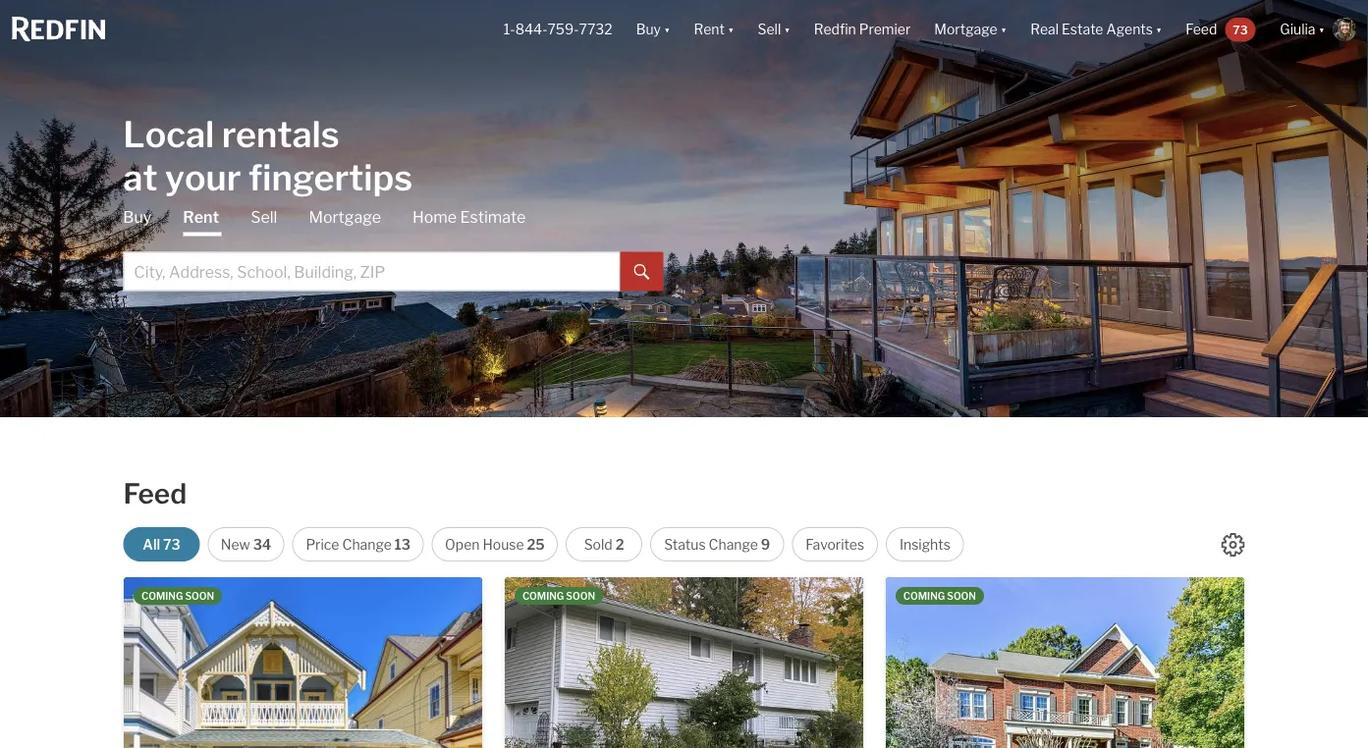Task type: locate. For each thing, give the bounding box(es) containing it.
0 vertical spatial buy
[[636, 21, 661, 38]]

coming down insights option
[[904, 590, 945, 602]]

▾ left real
[[1001, 21, 1007, 38]]

0 horizontal spatial coming
[[141, 590, 183, 602]]

mortgage inside tab list
[[309, 208, 381, 227]]

7732
[[579, 21, 613, 38]]

sell down "local rentals at your fingertips"
[[251, 208, 277, 227]]

2 soon from the left
[[566, 590, 595, 602]]

0 horizontal spatial rent
[[183, 208, 219, 227]]

soon for photo of 66 forshay rd, monsey, ny 10952
[[566, 590, 595, 602]]

2 coming from the left
[[523, 590, 564, 602]]

1 photo of 4030 fawn hill rd, matthews, nc 28105 image from the left
[[886, 578, 1245, 749]]

coming for photo of 11 olin st, neptune twp., nj 07756-1620
[[141, 590, 183, 602]]

rentals
[[222, 112, 340, 156]]

agents
[[1107, 21, 1153, 38]]

1 horizontal spatial coming
[[523, 590, 564, 602]]

1 vertical spatial mortgage
[[845, 79, 919, 98]]

All radio
[[123, 528, 200, 562]]

sell right rent ▾
[[758, 21, 781, 38]]

0 horizontal spatial soon
[[185, 590, 214, 602]]

Sold radio
[[566, 528, 643, 562]]

buy right '7732'
[[636, 21, 661, 38]]

change left 9
[[709, 536, 758, 553]]

redfin
[[814, 21, 857, 38]]

buy for buy ▾
[[636, 21, 661, 38]]

coming soon down 'all' option
[[141, 590, 214, 602]]

home
[[413, 208, 457, 227]]

sell for sell ▾
[[758, 21, 781, 38]]

buy
[[636, 21, 661, 38], [123, 208, 152, 227]]

change inside price change "radio"
[[342, 536, 392, 553]]

payment calculator link
[[821, 180, 1019, 213]]

759-
[[548, 21, 579, 38]]

soon
[[185, 590, 214, 602], [566, 590, 595, 602], [947, 590, 976, 602]]

feed right the agents
[[1186, 21, 1218, 38]]

buy inside dropdown button
[[636, 21, 661, 38]]

0 horizontal spatial coming soon
[[141, 590, 214, 602]]

rates
[[962, 155, 995, 172]]

change for 13
[[342, 536, 392, 553]]

73
[[1233, 22, 1248, 37], [163, 536, 181, 553]]

sell inside dropdown button
[[758, 21, 781, 38]]

3 coming soon from the left
[[904, 590, 976, 602]]

coming soon for photo of 11 olin st, neptune twp., nj 07756-1620
[[141, 590, 214, 602]]

coming soon down the 25
[[523, 590, 595, 602]]

photo of 11 olin st, neptune twp., nj 07756-1620 image
[[124, 578, 483, 749]]

sell link
[[251, 207, 277, 228]]

▾ left sell ▾
[[728, 21, 734, 38]]

1 horizontal spatial rent
[[694, 21, 725, 38]]

mortgage inside mortgage ▾ "dropdown button"
[[935, 21, 998, 38]]

73 left giulia
[[1233, 22, 1248, 37]]

coming down the 25
[[523, 590, 564, 602]]

5 ▾ from the left
[[1156, 21, 1163, 38]]

2 change from the left
[[709, 536, 758, 553]]

2 horizontal spatial soon
[[947, 590, 976, 602]]

▾ for mortgage ▾
[[1001, 21, 1007, 38]]

house
[[483, 536, 524, 553]]

new 34
[[221, 536, 271, 553]]

0 horizontal spatial mortgage
[[309, 208, 381, 227]]

mortgage
[[935, 21, 998, 38], [845, 79, 919, 98], [309, 208, 381, 227]]

coming down 'all' option
[[141, 590, 183, 602]]

open house 25
[[445, 536, 545, 553]]

mortgage left real
[[935, 21, 998, 38]]

2 vertical spatial mortgage
[[309, 208, 381, 227]]

▾
[[664, 21, 671, 38], [728, 21, 734, 38], [784, 21, 791, 38], [1001, 21, 1007, 38], [1156, 21, 1163, 38], [1319, 21, 1325, 38]]

▾ inside buy ▾ dropdown button
[[664, 21, 671, 38]]

0 horizontal spatial buy
[[123, 208, 152, 227]]

▾ left user photo
[[1319, 21, 1325, 38]]

approved
[[898, 122, 958, 139]]

1 vertical spatial buy
[[123, 208, 152, 227]]

feed up all at the left bottom
[[123, 477, 187, 511]]

coming for photo of 66 forshay rd, monsey, ny 10952
[[523, 590, 564, 602]]

soon for photo of 11 olin st, neptune twp., nj 07756-1620
[[185, 590, 214, 602]]

redfin premier button
[[802, 0, 923, 59]]

rent right buy ▾
[[694, 21, 725, 38]]

option group containing all
[[123, 528, 964, 562]]

6 ▾ from the left
[[1319, 21, 1325, 38]]

844-
[[515, 21, 548, 38]]

rent
[[694, 21, 725, 38], [183, 208, 219, 227]]

1 soon from the left
[[185, 590, 214, 602]]

1 coming from the left
[[141, 590, 183, 602]]

coming soon
[[141, 590, 214, 602], [523, 590, 595, 602], [904, 590, 976, 602]]

real
[[1031, 21, 1059, 38]]

73 right all at the left bottom
[[163, 536, 181, 553]]

estate
[[1062, 21, 1104, 38]]

buy ▾
[[636, 21, 671, 38]]

1 horizontal spatial coming soon
[[523, 590, 595, 602]]

1 ▾ from the left
[[664, 21, 671, 38]]

0 horizontal spatial sell
[[251, 208, 277, 227]]

soon down 'all' option
[[185, 590, 214, 602]]

1 vertical spatial 73
[[163, 536, 181, 553]]

1 horizontal spatial soon
[[566, 590, 595, 602]]

mortgage down fingertips
[[309, 208, 381, 227]]

local
[[123, 112, 214, 156]]

change inside status change option
[[709, 536, 758, 553]]

rent down your
[[183, 208, 219, 227]]

1 vertical spatial sell
[[251, 208, 277, 227]]

mortgage ▾ button
[[935, 0, 1007, 59]]

rent ▾ button
[[694, 0, 734, 59]]

1 vertical spatial rent
[[183, 208, 219, 227]]

rent for rent
[[183, 208, 219, 227]]

0 vertical spatial rent
[[694, 21, 725, 38]]

0 horizontal spatial feed
[[123, 477, 187, 511]]

1 horizontal spatial sell
[[758, 21, 781, 38]]

0 vertical spatial mortgage
[[935, 21, 998, 38]]

2 ▾ from the left
[[728, 21, 734, 38]]

photo of 4030 fawn hill rd, matthews, nc 28105 image
[[886, 578, 1245, 749], [1245, 578, 1369, 749]]

1 horizontal spatial 73
[[1233, 22, 1248, 37]]

0 vertical spatial feed
[[1186, 21, 1218, 38]]

0 horizontal spatial change
[[342, 536, 392, 553]]

▾ right the agents
[[1156, 21, 1163, 38]]

1 coming soon from the left
[[141, 590, 214, 602]]

2 photo of 4030 fawn hill rd, matthews, nc 28105 image from the left
[[1245, 578, 1369, 749]]

sell
[[758, 21, 781, 38], [251, 208, 277, 227]]

get pre-approved link
[[821, 114, 1019, 147]]

change left 13
[[342, 536, 392, 553]]

2 horizontal spatial mortgage
[[935, 21, 998, 38]]

sold
[[584, 536, 613, 553]]

new
[[221, 536, 250, 553]]

change
[[342, 536, 392, 553], [709, 536, 758, 553]]

2 horizontal spatial coming
[[904, 590, 945, 602]]

rent link
[[183, 207, 219, 236]]

coming
[[141, 590, 183, 602], [523, 590, 564, 602], [904, 590, 945, 602]]

buy down at
[[123, 208, 152, 227]]

mortgage up pre-
[[845, 79, 919, 98]]

status
[[664, 536, 706, 553]]

calculator
[[906, 188, 969, 204]]

sell ▾ button
[[746, 0, 802, 59]]

price change 13
[[306, 536, 411, 553]]

buy inside tab list
[[123, 208, 152, 227]]

soon down insights option
[[947, 590, 976, 602]]

feed
[[1186, 21, 1218, 38], [123, 477, 187, 511]]

0 vertical spatial sell
[[758, 21, 781, 38]]

0 horizontal spatial 73
[[163, 536, 181, 553]]

▾ inside rent ▾ dropdown button
[[728, 21, 734, 38]]

▾ left rent ▾
[[664, 21, 671, 38]]

2 coming soon from the left
[[523, 590, 595, 602]]

sell for sell
[[251, 208, 277, 227]]

buy ▾ button
[[636, 0, 671, 59]]

25
[[527, 536, 545, 553]]

13
[[395, 536, 411, 553]]

4 ▾ from the left
[[1001, 21, 1007, 38]]

tab list containing buy
[[123, 207, 664, 291]]

▾ for rent ▾
[[728, 21, 734, 38]]

mortgage for mortgage ▾
[[935, 21, 998, 38]]

option group
[[123, 528, 964, 562]]

at
[[123, 156, 158, 199]]

soon down sold
[[566, 590, 595, 602]]

rent inside dropdown button
[[694, 21, 725, 38]]

open
[[445, 536, 480, 553]]

3 ▾ from the left
[[784, 21, 791, 38]]

1 horizontal spatial buy
[[636, 21, 661, 38]]

73 inside 'all' option
[[163, 536, 181, 553]]

Status Change radio
[[650, 528, 784, 562]]

1 horizontal spatial mortgage
[[845, 79, 919, 98]]

▾ for giulia ▾
[[1319, 21, 1325, 38]]

9
[[761, 536, 771, 553]]

2 horizontal spatial coming soon
[[904, 590, 976, 602]]

fingertips
[[249, 156, 413, 199]]

tab list
[[123, 207, 664, 291]]

▾ inside sell ▾ dropdown button
[[784, 21, 791, 38]]

coming soon down insights option
[[904, 590, 976, 602]]

0 vertical spatial 73
[[1233, 22, 1248, 37]]

1 change from the left
[[342, 536, 392, 553]]

1 horizontal spatial change
[[709, 536, 758, 553]]

Price Change radio
[[292, 528, 424, 562]]

▾ inside mortgage ▾ "dropdown button"
[[1001, 21, 1007, 38]]

rent inside tab list
[[183, 208, 219, 227]]

payment
[[845, 188, 903, 204]]

▾ left the redfin
[[784, 21, 791, 38]]

1 horizontal spatial feed
[[1186, 21, 1218, 38]]



Task type: vqa. For each thing, say whether or not it's contained in the screenshot.
chat
no



Task type: describe. For each thing, give the bounding box(es) containing it.
premier
[[859, 21, 911, 38]]

home estimate link
[[413, 207, 526, 228]]

real estate agents ▾ link
[[1031, 0, 1163, 59]]

Open House radio
[[432, 528, 558, 562]]

Favorites radio
[[792, 528, 878, 562]]

all
[[143, 536, 160, 553]]

New radio
[[208, 528, 284, 562]]

real estate agents ▾ button
[[1019, 0, 1174, 59]]

▾ inside real estate agents ▾ link
[[1156, 21, 1163, 38]]

change for 9
[[709, 536, 758, 553]]

1-844-759-7732
[[504, 21, 613, 38]]

rent for rent ▾
[[694, 21, 725, 38]]

payment calculator
[[845, 188, 969, 204]]

City, Address, School, Building, ZIP search field
[[123, 252, 620, 291]]

price
[[306, 536, 339, 553]]

Insights radio
[[886, 528, 964, 562]]

sell ▾
[[758, 21, 791, 38]]

all 73
[[143, 536, 181, 553]]

sell ▾ button
[[758, 0, 791, 59]]

pre-
[[871, 122, 898, 139]]

mortgage for mortgage "link"
[[309, 208, 381, 227]]

estimate
[[460, 208, 526, 227]]

giulia ▾
[[1281, 21, 1325, 38]]

mortgage
[[896, 155, 960, 172]]

local rentals at your fingertips
[[123, 112, 413, 199]]

3 coming from the left
[[904, 590, 945, 602]]

coming soon for photo of 66 forshay rd, monsey, ny 10952
[[523, 590, 595, 602]]

photo of 66 forshay rd, monsey, ny 10952 image
[[505, 578, 864, 749]]

▾ for buy ▾
[[664, 21, 671, 38]]

2
[[616, 536, 624, 553]]

buy for buy
[[123, 208, 152, 227]]

buy link
[[123, 207, 152, 228]]

home estimate
[[413, 208, 526, 227]]

mortgage ▾
[[935, 21, 1007, 38]]

34
[[253, 536, 271, 553]]

3 soon from the left
[[947, 590, 976, 602]]

buy ▾ button
[[625, 0, 682, 59]]

insights
[[900, 536, 951, 553]]

1-
[[504, 21, 515, 38]]

mortgage link
[[309, 207, 381, 228]]

1-844-759-7732 link
[[504, 21, 613, 38]]

redfin premier
[[814, 21, 911, 38]]

your
[[165, 156, 241, 199]]

user photo image
[[1333, 18, 1357, 41]]

real estate agents ▾
[[1031, 21, 1163, 38]]

mortgage inside mortgage dialog
[[845, 79, 919, 98]]

mortgage dialog
[[821, 39, 1019, 225]]

rent ▾ button
[[682, 0, 746, 59]]

get
[[845, 122, 868, 139]]

submit search image
[[634, 265, 650, 280]]

status change 9
[[664, 536, 771, 553]]

rent ▾
[[694, 21, 734, 38]]

giulia
[[1281, 21, 1316, 38]]

favorites
[[806, 536, 865, 553]]

get pre-approved
[[845, 122, 958, 139]]

1 vertical spatial feed
[[123, 477, 187, 511]]

sold 2
[[584, 536, 624, 553]]

today's mortgage rates
[[845, 155, 995, 172]]

today's
[[845, 155, 893, 172]]

today's mortgage rates link
[[821, 147, 1019, 180]]

▾ for sell ▾
[[784, 21, 791, 38]]



